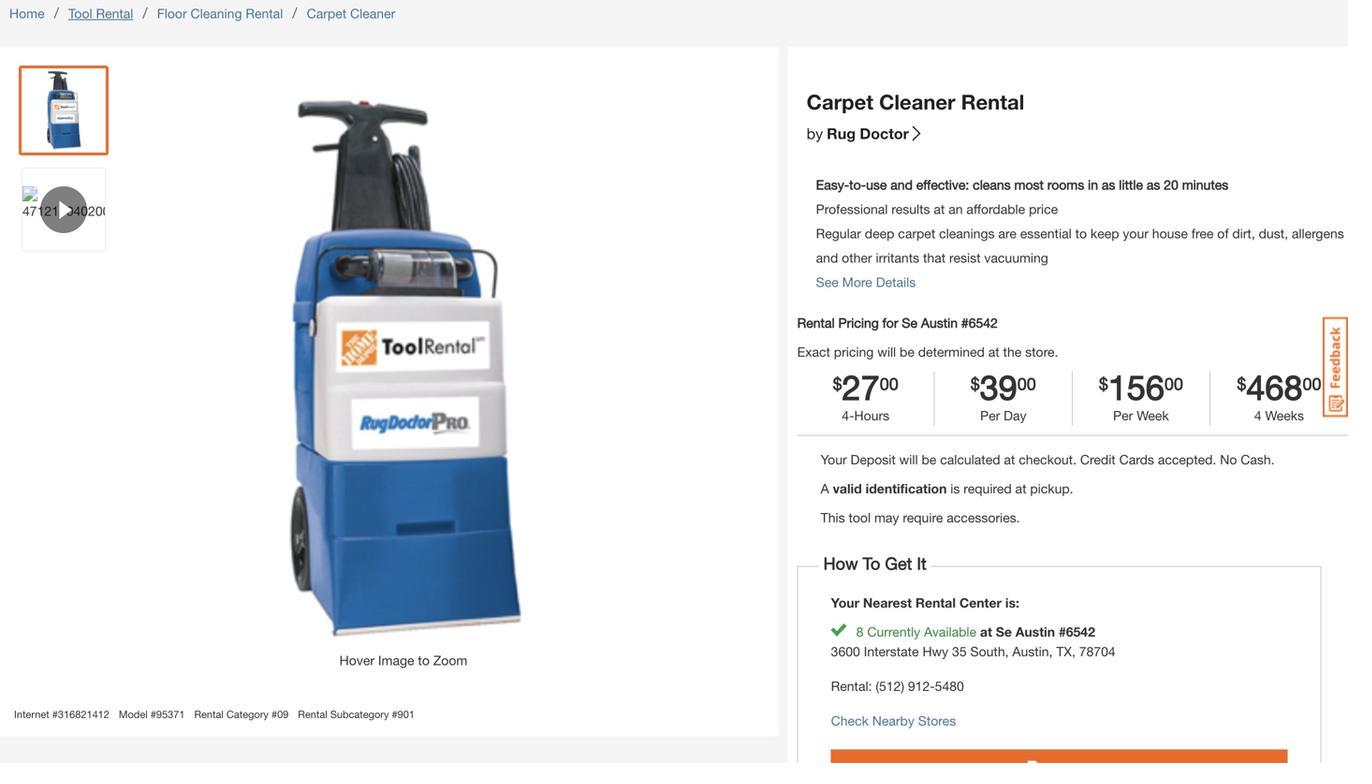Task type: describe. For each thing, give the bounding box(es) containing it.
essential
[[1020, 226, 1072, 241]]

carpet cleaner rental
[[807, 89, 1024, 114]]

00 for 39
[[1017, 374, 1036, 394]]

cash.
[[1241, 452, 1275, 467]]

more
[[842, 274, 872, 290]]

tool rental link
[[68, 6, 133, 21]]

hover image to zoom link
[[123, 89, 684, 670]]

your deposit will be calculated at checkout. credit cards accepted. no cash.
[[821, 452, 1275, 467]]

day
[[1004, 408, 1027, 423]]

3 , from the left
[[1072, 644, 1076, 659]]

credit
[[1080, 452, 1116, 467]]

se inside 8 currently available at se austin # 6542 3600 interstate hwy 35 south , austin , tx , 78704
[[996, 624, 1012, 640]]

results
[[892, 201, 930, 217]]

912-
[[908, 678, 935, 694]]

may
[[874, 510, 899, 525]]

cleaning
[[191, 6, 242, 21]]

cleaner for carpet cleaner rental
[[879, 89, 955, 114]]

09
[[277, 708, 289, 720]]

your
[[1123, 226, 1149, 241]]

floor cleaning rental
[[157, 6, 283, 21]]

0 vertical spatial se
[[902, 315, 917, 330]]

be for calculated
[[922, 452, 937, 467]]

hover image to zoom
[[340, 653, 467, 668]]

$ 156 00
[[1099, 367, 1183, 407]]

professional
[[816, 201, 888, 217]]

stores
[[918, 713, 956, 729]]

27 dollars and 00 cents element containing $
[[833, 371, 842, 403]]

a valid identification is required at pickup.
[[821, 481, 1073, 496]]

hours
[[854, 408, 889, 423]]

calculated
[[940, 452, 1000, 467]]

details
[[876, 274, 916, 290]]

carpet
[[898, 226, 935, 241]]

fs cc rc carpetcleaner large 1 a.0 image
[[22, 69, 105, 152]]

center
[[959, 595, 1002, 611]]

$ for 468
[[1237, 374, 1246, 394]]

checkout.
[[1019, 452, 1077, 467]]

check nearby stores
[[831, 713, 956, 729]]

carpet for carpet cleaner
[[307, 6, 347, 21]]

in
[[1088, 177, 1098, 192]]

hover
[[340, 653, 374, 668]]

exact
[[797, 344, 830, 359]]

be for determined
[[900, 344, 915, 359]]

resist
[[949, 250, 981, 265]]

store.
[[1025, 344, 1058, 359]]

rug doctor
[[827, 125, 909, 142]]

price
[[1029, 201, 1058, 217]]

tool
[[68, 6, 92, 21]]

per week
[[1113, 408, 1169, 423]]

how
[[824, 553, 858, 574]]

vacuuming
[[984, 250, 1048, 265]]

irritants
[[876, 250, 919, 265]]

20
[[1164, 177, 1179, 192]]

available
[[924, 624, 976, 640]]

per for 156
[[1113, 408, 1133, 423]]

this
[[821, 510, 845, 525]]

rental up 'exact'
[[797, 315, 835, 330]]

00 for 156
[[1165, 374, 1183, 394]]

floor cleaning rental link
[[157, 6, 283, 21]]

1 vertical spatial to
[[418, 653, 430, 668]]

deep
[[865, 226, 894, 241]]

# right "category"
[[271, 708, 277, 720]]

cleanings
[[939, 226, 995, 241]]

home
[[9, 6, 45, 21]]

carpet cleaner
[[307, 6, 395, 21]]

keep
[[1091, 226, 1119, 241]]

internet
[[14, 708, 49, 720]]

156 dollars and 00 cents element containing $
[[1099, 371, 1108, 403]]

allergens
[[1292, 226, 1344, 241]]

# right 'subcategory'
[[392, 708, 398, 720]]

rental right tool
[[96, 6, 133, 21]]

dirt,
[[1232, 226, 1255, 241]]

4 weeks
[[1254, 408, 1304, 423]]

deposit
[[851, 452, 896, 467]]

rooms
[[1047, 177, 1084, 192]]

$ for 156
[[1099, 374, 1108, 394]]

little
[[1119, 177, 1143, 192]]

by
[[807, 125, 823, 142]]

see more details link
[[816, 274, 916, 290]]

rental right 09
[[298, 708, 327, 720]]

model
[[119, 708, 148, 720]]

27
[[842, 367, 880, 407]]

4712140402001 image
[[22, 186, 105, 233]]

8 currently available at se austin # 6542 3600 interstate hwy 35 south , austin , tx , 78704
[[831, 624, 1116, 659]]

1 as from the left
[[1102, 177, 1115, 192]]

weeks
[[1265, 408, 1304, 423]]

316821412
[[58, 708, 109, 720]]

carpet cleaner link
[[307, 6, 395, 21]]

home link
[[9, 6, 45, 21]]

at for calculated
[[1004, 452, 1015, 467]]

39 dollars and 00 cents element containing $
[[971, 371, 980, 403]]

rental: (512) 912-5480
[[831, 678, 964, 694]]

0 horizontal spatial 6542
[[969, 315, 998, 330]]

rental up the available
[[916, 595, 956, 611]]

to inside 'easy-to-use and effective: cleans most rooms in as little as 20 minutes professional results at an affordable price regular deep carpet cleanings are essential to keep your house free of dirt, dust, allergens and other irritants that resist vacuuming see more details'
[[1075, 226, 1087, 241]]

00 for 27
[[880, 374, 899, 394]]

at inside 'easy-to-use and effective: cleans most rooms in as little as 20 minutes professional results at an affordable price regular deep carpet cleanings are essential to keep your house free of dirt, dust, allergens and other irritants that resist vacuuming see more details'
[[934, 201, 945, 217]]

determined
[[918, 344, 985, 359]]

156
[[1108, 367, 1165, 407]]

south
[[970, 644, 1005, 659]]

per day
[[980, 408, 1027, 423]]

2 as from the left
[[1147, 177, 1160, 192]]

rental:
[[831, 678, 872, 694]]

2 , from the left
[[1049, 644, 1053, 659]]

# inside 8 currently available at se austin # 6542 3600 interstate hwy 35 south , austin , tx , 78704
[[1059, 624, 1066, 640]]

00 for 468
[[1303, 374, 1321, 394]]

at for determined
[[988, 344, 1000, 359]]

6542 inside 8 currently available at se austin # 6542 3600 interstate hwy 35 south , austin , tx , 78704
[[1066, 624, 1095, 640]]

are
[[998, 226, 1017, 241]]

your for your nearest rental center is:
[[831, 595, 859, 611]]

4-
[[842, 408, 854, 423]]

rental right 95371
[[194, 708, 224, 720]]

regular
[[816, 226, 861, 241]]

most
[[1014, 177, 1044, 192]]

27 dollars and 00 cents element containing 00
[[880, 371, 899, 403]]

dust,
[[1259, 226, 1288, 241]]

accessories.
[[947, 510, 1020, 525]]

at inside 8 currently available at se austin # 6542 3600 interstate hwy 35 south , austin , tx , 78704
[[980, 624, 992, 640]]



Task type: locate. For each thing, give the bounding box(es) containing it.
#
[[961, 315, 969, 330], [1059, 624, 1066, 640], [52, 708, 58, 720], [150, 708, 156, 720], [271, 708, 277, 720], [392, 708, 398, 720]]

will for deposit
[[899, 452, 918, 467]]

39 dollars and 00 cents element containing 00
[[1017, 371, 1036, 403]]

to-
[[849, 177, 866, 192]]

$ inside $ 156 00
[[1099, 374, 1108, 394]]

2 $ from the left
[[971, 374, 980, 394]]

39
[[980, 367, 1017, 407]]

rental pricing for se austin # 6542
[[797, 315, 998, 330]]

1 horizontal spatial cleaner
[[879, 89, 955, 114]]

35
[[952, 644, 967, 659]]

468 dollars and 00 cents element
[[1210, 367, 1348, 407], [1246, 367, 1303, 407], [1237, 371, 1246, 403], [1303, 371, 1321, 403]]

156 dollars and 00 cents element
[[1073, 367, 1209, 407], [1108, 367, 1165, 407], [1099, 371, 1108, 403], [1165, 371, 1183, 403]]

affordable
[[967, 201, 1025, 217]]

1 vertical spatial will
[[899, 452, 918, 467]]

use
[[866, 177, 887, 192]]

other
[[842, 250, 872, 265]]

0 horizontal spatial be
[[900, 344, 915, 359]]

check nearby stores link
[[831, 713, 956, 729]]

to left zoom
[[418, 653, 430, 668]]

$ inside $ 27 00
[[833, 374, 842, 394]]

# up the tx
[[1059, 624, 1066, 640]]

2 vertical spatial austin
[[1012, 644, 1049, 659]]

an
[[949, 201, 963, 217]]

78704
[[1079, 644, 1116, 659]]

as right in
[[1102, 177, 1115, 192]]

0 horizontal spatial carpet
[[307, 6, 347, 21]]

austin
[[921, 315, 958, 330], [1016, 624, 1055, 640], [1012, 644, 1049, 659]]

00 inside $ 468 00
[[1303, 374, 1321, 394]]

3 $ from the left
[[1099, 374, 1108, 394]]

00 inside $ 156 00
[[1165, 374, 1183, 394]]

be
[[900, 344, 915, 359], [922, 452, 937, 467]]

effective:
[[916, 177, 969, 192]]

per left the week at bottom right
[[1113, 408, 1133, 423]]

0 vertical spatial cleaner
[[350, 6, 395, 21]]

4 $ from the left
[[1237, 374, 1246, 394]]

468 dollars and 00 cents element containing 00
[[1303, 371, 1321, 403]]

per
[[980, 408, 1000, 423], [1113, 408, 1133, 423]]

00 left feedback link image
[[1303, 374, 1321, 394]]

39 dollars and 00 cents element
[[935, 367, 1072, 407], [980, 367, 1017, 407], [971, 371, 980, 403], [1017, 371, 1036, 403]]

will down 'for'
[[877, 344, 896, 359]]

0 vertical spatial to
[[1075, 226, 1087, 241]]

cards
[[1119, 452, 1154, 467]]

interstate
[[864, 644, 919, 659]]

per left day
[[980, 408, 1000, 423]]

austin up exact pricing will be determined at the store.
[[921, 315, 958, 330]]

1 vertical spatial se
[[996, 624, 1012, 640]]

category
[[226, 708, 269, 720]]

4 00 from the left
[[1303, 374, 1321, 394]]

per for 39
[[980, 408, 1000, 423]]

your up 8
[[831, 595, 859, 611]]

00 up the week at bottom right
[[1165, 374, 1183, 394]]

at up the required
[[1004, 452, 1015, 467]]

at left an
[[934, 201, 945, 217]]

see
[[816, 274, 839, 290]]

1 vertical spatial your
[[831, 595, 859, 611]]

1 horizontal spatial be
[[922, 452, 937, 467]]

0 horizontal spatial ,
[[1005, 644, 1009, 659]]

feedback link image
[[1323, 316, 1348, 418]]

468
[[1246, 367, 1303, 407]]

austin down is:
[[1016, 624, 1055, 640]]

# right model
[[150, 708, 156, 720]]

27 dollars and 00 cents element
[[797, 367, 934, 407], [842, 367, 880, 407], [833, 371, 842, 403], [880, 371, 899, 403]]

0 horizontal spatial and
[[816, 250, 838, 265]]

is:
[[1005, 595, 1019, 611]]

$ 39 00
[[971, 367, 1036, 407]]

free
[[1192, 226, 1214, 241]]

1 horizontal spatial se
[[996, 624, 1012, 640]]

nearby
[[872, 713, 915, 729]]

tool
[[849, 510, 871, 525]]

will up identification
[[899, 452, 918, 467]]

# up determined
[[961, 315, 969, 330]]

1 horizontal spatial as
[[1147, 177, 1160, 192]]

1 vertical spatial be
[[922, 452, 937, 467]]

valid
[[833, 481, 862, 496]]

house
[[1152, 226, 1188, 241]]

$ for 39
[[971, 374, 980, 394]]

, left the tx
[[1049, 644, 1053, 659]]

(512)
[[876, 678, 904, 694]]

your up a
[[821, 452, 847, 467]]

cleaner for carpet cleaner
[[350, 6, 395, 21]]

1 horizontal spatial and
[[891, 177, 913, 192]]

1 vertical spatial and
[[816, 250, 838, 265]]

your for your deposit will be calculated at checkout. credit cards accepted. no cash.
[[821, 452, 847, 467]]

pricing
[[838, 315, 879, 330]]

check
[[831, 713, 869, 729]]

as
[[1102, 177, 1115, 192], [1147, 177, 1160, 192]]

1 vertical spatial carpet
[[807, 89, 873, 114]]

se
[[902, 315, 917, 330], [996, 624, 1012, 640]]

currently
[[867, 624, 920, 640]]

to left keep
[[1075, 226, 1087, 241]]

8
[[856, 624, 864, 640]]

se up south
[[996, 624, 1012, 640]]

is
[[951, 481, 960, 496]]

$ for 27
[[833, 374, 842, 394]]

be up a valid identification is required at pickup.
[[922, 452, 937, 467]]

3 00 from the left
[[1165, 374, 1183, 394]]

1 vertical spatial 6542
[[1066, 624, 1095, 640]]

$ 468 00
[[1237, 367, 1321, 407]]

image
[[378, 653, 414, 668]]

0 vertical spatial austin
[[921, 315, 958, 330]]

$ inside $ 468 00
[[1237, 374, 1246, 394]]

will
[[877, 344, 896, 359], [899, 452, 918, 467]]

carpet for carpet cleaner rental
[[807, 89, 873, 114]]

0 horizontal spatial se
[[902, 315, 917, 330]]

this tool may require accessories.
[[821, 510, 1020, 525]]

6542
[[969, 315, 998, 330], [1066, 624, 1095, 640]]

0 horizontal spatial will
[[877, 344, 896, 359]]

6542 up the tx
[[1066, 624, 1095, 640]]

rug
[[827, 125, 856, 142]]

6542 up determined
[[969, 315, 998, 330]]

at up south
[[980, 624, 992, 640]]

at left 'pickup.'
[[1015, 481, 1027, 496]]

at for required
[[1015, 481, 1027, 496]]

1 horizontal spatial to
[[1075, 226, 1087, 241]]

austin left the tx
[[1012, 644, 1049, 659]]

week
[[1137, 408, 1169, 423]]

0 vertical spatial 6542
[[969, 315, 998, 330]]

901
[[398, 708, 415, 720]]

pickup.
[[1030, 481, 1073, 496]]

1 per from the left
[[980, 408, 1000, 423]]

your nearest rental center is:
[[831, 595, 1019, 611]]

and right use
[[891, 177, 913, 192]]

subcategory
[[330, 708, 389, 720]]

a
[[821, 481, 829, 496]]

and up see
[[816, 250, 838, 265]]

will for pricing
[[877, 344, 896, 359]]

required
[[964, 481, 1012, 496]]

easy-to-use and effective: cleans most rooms in as little as 20 minutes professional results at an affordable price regular deep carpet cleanings are essential to keep your house free of dirt, dust, allergens and other irritants that resist vacuuming see more details
[[816, 177, 1344, 290]]

468 dollars and 00 cents element containing $
[[1237, 371, 1246, 403]]

2 00 from the left
[[1017, 374, 1036, 394]]

0 vertical spatial and
[[891, 177, 913, 192]]

0 vertical spatial your
[[821, 452, 847, 467]]

at left the
[[988, 344, 1000, 359]]

2 horizontal spatial ,
[[1072, 644, 1076, 659]]

$ inside $ 39 00
[[971, 374, 980, 394]]

0 vertical spatial carpet
[[307, 6, 347, 21]]

as left 20
[[1147, 177, 1160, 192]]

at
[[934, 201, 945, 217], [988, 344, 1000, 359], [1004, 452, 1015, 467], [1015, 481, 1027, 496], [980, 624, 992, 640]]

for
[[883, 315, 898, 330]]

0 vertical spatial will
[[877, 344, 896, 359]]

00 up day
[[1017, 374, 1036, 394]]

0 horizontal spatial to
[[418, 653, 430, 668]]

rental up cleans
[[961, 89, 1024, 114]]

2 per from the left
[[1113, 408, 1133, 423]]

1 horizontal spatial 6542
[[1066, 624, 1095, 640]]

1 00 from the left
[[880, 374, 899, 394]]

1 $ from the left
[[833, 374, 842, 394]]

1 horizontal spatial ,
[[1049, 644, 1053, 659]]

get
[[885, 553, 912, 574]]

00 inside $ 27 00
[[880, 374, 899, 394]]

0 horizontal spatial cleaner
[[350, 6, 395, 21]]

nearest
[[863, 595, 912, 611]]

0 horizontal spatial as
[[1102, 177, 1115, 192]]

hwy
[[923, 644, 949, 659]]

$ 27 00
[[833, 367, 899, 407]]

no
[[1220, 452, 1237, 467]]

4
[[1254, 408, 1262, 423]]

how to get it
[[819, 553, 931, 574]]

1 horizontal spatial per
[[1113, 408, 1133, 423]]

rental right cleaning
[[246, 6, 283, 21]]

, right 35
[[1005, 644, 1009, 659]]

00 up hours
[[880, 374, 899, 394]]

1 vertical spatial austin
[[1016, 624, 1055, 640]]

156 dollars and 00 cents element containing 00
[[1165, 371, 1183, 403]]

00 inside $ 39 00
[[1017, 374, 1036, 394]]

1 horizontal spatial will
[[899, 452, 918, 467]]

1 horizontal spatial carpet
[[807, 89, 873, 114]]

zoom
[[433, 653, 467, 668]]

that
[[923, 250, 946, 265]]

1 vertical spatial cleaner
[[879, 89, 955, 114]]

# right internet
[[52, 708, 58, 720]]

floor
[[157, 6, 187, 21]]

0 horizontal spatial per
[[980, 408, 1000, 423]]

accepted.
[[1158, 452, 1216, 467]]

0 vertical spatial be
[[900, 344, 915, 359]]

se right 'for'
[[902, 315, 917, 330]]

, left 78704
[[1072, 644, 1076, 659]]

1 , from the left
[[1005, 644, 1009, 659]]

be down rental pricing for se austin # 6542
[[900, 344, 915, 359]]



Task type: vqa. For each thing, say whether or not it's contained in the screenshot.


